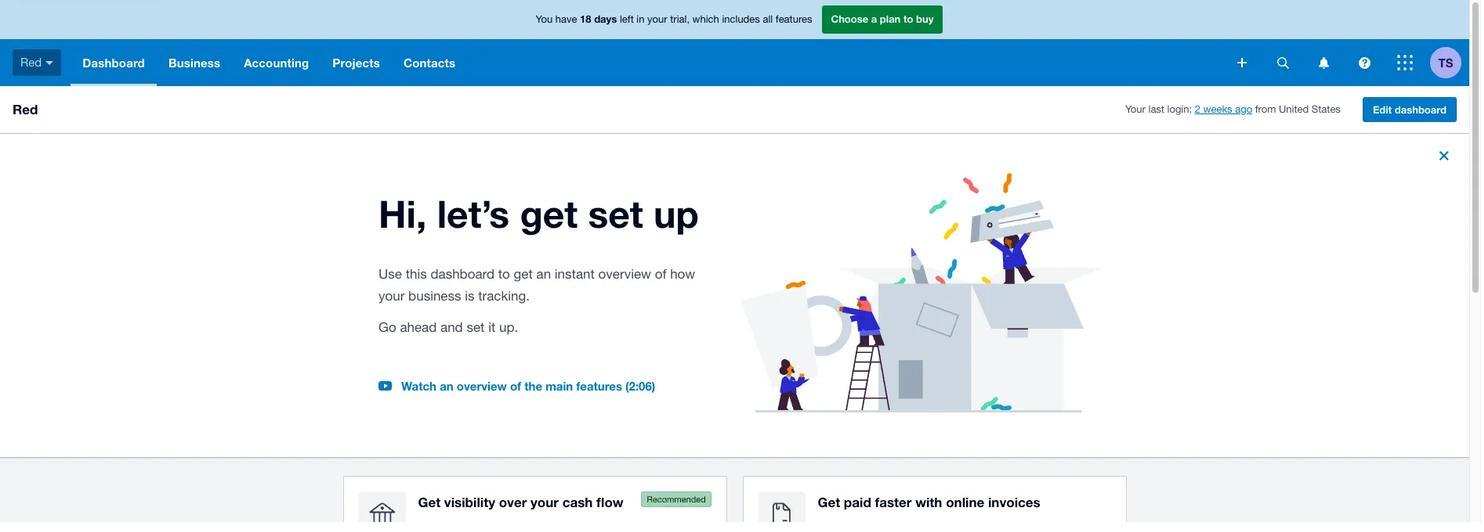 Task type: describe. For each thing, give the bounding box(es) containing it.
your inside the use this dashboard to get an instant overview of how your business is tracking.
[[379, 289, 405, 304]]

edit dashboard button
[[1363, 97, 1457, 122]]

recommended icon image
[[641, 492, 711, 508]]

up.
[[499, 320, 518, 336]]

you have 18 days left in your trial, which includes all features
[[536, 13, 812, 25]]

plan
[[880, 13, 901, 25]]

ago
[[1235, 104, 1253, 115]]

choose
[[831, 13, 869, 25]]

cash
[[562, 494, 593, 511]]

to for dashboard
[[498, 267, 510, 282]]

svg image
[[1319, 57, 1329, 69]]

get visibility over your cash flow
[[418, 494, 624, 511]]

set for and
[[467, 320, 485, 336]]

flow
[[597, 494, 624, 511]]

how
[[670, 267, 695, 282]]

ahead
[[400, 320, 437, 336]]

go
[[379, 320, 396, 336]]

buy
[[916, 13, 934, 25]]

2
[[1195, 104, 1201, 115]]

use this dashboard to get an instant overview of how your business is tracking.
[[379, 267, 695, 304]]

to for plan
[[904, 13, 913, 25]]

a
[[871, 13, 877, 25]]

includes
[[722, 14, 760, 25]]

dashboard inside button
[[1395, 103, 1447, 116]]

left
[[620, 14, 634, 25]]

projects button
[[321, 39, 392, 86]]

paid
[[844, 494, 871, 511]]

svg image left svg image
[[1277, 57, 1289, 69]]

ts
[[1439, 55, 1453, 69]]

which
[[693, 14, 719, 25]]

red button
[[0, 39, 71, 86]]

svg image left the ts
[[1397, 55, 1413, 71]]

contacts
[[404, 56, 456, 70]]

in
[[637, 14, 645, 25]]

up
[[654, 191, 699, 236]]

projects
[[333, 56, 380, 70]]

have
[[556, 14, 577, 25]]

banner containing ts
[[0, 0, 1470, 86]]

svg image right svg image
[[1359, 57, 1370, 69]]

invoices
[[988, 494, 1041, 511]]

get paid faster with online invoices
[[818, 494, 1041, 511]]

features inside "you have 18 days left in your trial, which includes all features"
[[776, 14, 812, 25]]

invoices icon image
[[758, 492, 805, 523]]

with
[[916, 494, 942, 511]]

get for get visibility over your cash flow
[[418, 494, 441, 511]]

states
[[1312, 104, 1341, 115]]

1 vertical spatial overview
[[457, 380, 507, 394]]

edit dashboard
[[1373, 103, 1447, 116]]

all
[[763, 14, 773, 25]]



Task type: locate. For each thing, give the bounding box(es) containing it.
0 horizontal spatial of
[[510, 380, 521, 394]]

features
[[776, 14, 812, 25], [576, 380, 622, 394]]

days
[[594, 13, 617, 25]]

set
[[588, 191, 643, 236], [467, 320, 485, 336]]

get up "tracking."
[[514, 267, 533, 282]]

weeks
[[1204, 104, 1233, 115]]

to inside the use this dashboard to get an instant overview of how your business is tracking.
[[498, 267, 510, 282]]

watch
[[401, 380, 437, 394]]

an left 'instant' on the left of page
[[537, 267, 551, 282]]

edit
[[1373, 103, 1392, 116]]

1 vertical spatial get
[[514, 267, 533, 282]]

1 vertical spatial of
[[510, 380, 521, 394]]

hi,
[[379, 191, 427, 236]]

cartoon office workers image
[[741, 173, 1103, 413]]

your
[[647, 14, 667, 25], [379, 289, 405, 304], [531, 494, 559, 511]]

1 vertical spatial dashboard
[[431, 267, 495, 282]]

2 get from the left
[[818, 494, 840, 511]]

18
[[580, 13, 591, 25]]

1 horizontal spatial set
[[588, 191, 643, 236]]

get left paid on the bottom right of the page
[[818, 494, 840, 511]]

svg image up ago
[[1238, 58, 1247, 67]]

your
[[1125, 104, 1146, 115]]

0 vertical spatial an
[[537, 267, 551, 282]]

0 vertical spatial of
[[655, 267, 667, 282]]

0 vertical spatial dashboard
[[1395, 103, 1447, 116]]

0 vertical spatial set
[[588, 191, 643, 236]]

0 vertical spatial get
[[520, 191, 578, 236]]

login:
[[1167, 104, 1192, 115]]

1 horizontal spatial your
[[531, 494, 559, 511]]

0 horizontal spatial your
[[379, 289, 405, 304]]

overview
[[598, 267, 651, 282], [457, 380, 507, 394]]

it
[[488, 320, 496, 336]]

overview right 'instant' on the left of page
[[598, 267, 651, 282]]

set for get
[[588, 191, 643, 236]]

to left "buy"
[[904, 13, 913, 25]]

dashboard
[[82, 56, 145, 70]]

your down use
[[379, 289, 405, 304]]

last
[[1149, 104, 1165, 115]]

to up "tracking."
[[498, 267, 510, 282]]

dashboard link
[[71, 39, 157, 86]]

business
[[168, 56, 220, 70]]

and
[[441, 320, 463, 336]]

of inside the use this dashboard to get an instant overview of how your business is tracking.
[[655, 267, 667, 282]]

svg image left dashboard link
[[46, 61, 53, 65]]

0 horizontal spatial dashboard
[[431, 267, 495, 282]]

visibility
[[444, 494, 495, 511]]

overview left the
[[457, 380, 507, 394]]

instant
[[555, 267, 595, 282]]

of
[[655, 267, 667, 282], [510, 380, 521, 394]]

0 vertical spatial to
[[904, 13, 913, 25]]

is
[[465, 289, 475, 304]]

red
[[20, 55, 42, 69], [13, 101, 38, 118]]

1 vertical spatial set
[[467, 320, 485, 336]]

faster
[[875, 494, 912, 511]]

0 vertical spatial features
[[776, 14, 812, 25]]

get inside the use this dashboard to get an instant overview of how your business is tracking.
[[514, 267, 533, 282]]

1 vertical spatial features
[[576, 380, 622, 394]]

over
[[499, 494, 527, 511]]

your last login: 2 weeks ago from united states
[[1125, 104, 1341, 115]]

2 vertical spatial your
[[531, 494, 559, 511]]

0 horizontal spatial to
[[498, 267, 510, 282]]

dashboard up is
[[431, 267, 495, 282]]

set left up
[[588, 191, 643, 236]]

watch an overview of the main features (2:06)
[[401, 380, 655, 394]]

banking icon image
[[359, 492, 406, 523]]

accounting button
[[232, 39, 321, 86]]

1 vertical spatial an
[[440, 380, 454, 394]]

the
[[525, 380, 542, 394]]

1 horizontal spatial to
[[904, 13, 913, 25]]

dashboard right edit
[[1395, 103, 1447, 116]]

1 horizontal spatial get
[[818, 494, 840, 511]]

0 horizontal spatial set
[[467, 320, 485, 336]]

1 vertical spatial to
[[498, 267, 510, 282]]

choose a plan to buy
[[831, 13, 934, 25]]

get for get paid faster with online invoices
[[818, 494, 840, 511]]

you
[[536, 14, 553, 25]]

go ahead and set it up.
[[379, 320, 518, 336]]

close image
[[1432, 143, 1457, 169]]

1 horizontal spatial dashboard
[[1395, 103, 1447, 116]]

contacts button
[[392, 39, 467, 86]]

of left how
[[655, 267, 667, 282]]

united
[[1279, 104, 1309, 115]]

of left the
[[510, 380, 521, 394]]

(2:06)
[[626, 380, 655, 394]]

0 vertical spatial your
[[647, 14, 667, 25]]

let's
[[437, 191, 509, 236]]

2 horizontal spatial your
[[647, 14, 667, 25]]

0 horizontal spatial features
[[576, 380, 622, 394]]

an inside the use this dashboard to get an instant overview of how your business is tracking.
[[537, 267, 551, 282]]

overview inside the use this dashboard to get an instant overview of how your business is tracking.
[[598, 267, 651, 282]]

use
[[379, 267, 402, 282]]

watch an overview of the main features (2:06) button
[[401, 380, 655, 394]]

business button
[[157, 39, 232, 86]]

hi, let's get set up
[[379, 191, 699, 236]]

red inside "popup button"
[[20, 55, 42, 69]]

this
[[406, 267, 427, 282]]

banner
[[0, 0, 1470, 86]]

0 vertical spatial red
[[20, 55, 42, 69]]

svg image inside red "popup button"
[[46, 61, 53, 65]]

get
[[520, 191, 578, 236], [514, 267, 533, 282]]

an
[[537, 267, 551, 282], [440, 380, 454, 394]]

your inside "you have 18 days left in your trial, which includes all features"
[[647, 14, 667, 25]]

business
[[408, 289, 461, 304]]

1 horizontal spatial overview
[[598, 267, 651, 282]]

1 vertical spatial red
[[13, 101, 38, 118]]

tracking.
[[478, 289, 530, 304]]

an right watch
[[440, 380, 454, 394]]

set left it
[[467, 320, 485, 336]]

online
[[946, 494, 985, 511]]

0 horizontal spatial get
[[418, 494, 441, 511]]

1 horizontal spatial an
[[537, 267, 551, 282]]

1 horizontal spatial of
[[655, 267, 667, 282]]

dashboard
[[1395, 103, 1447, 116], [431, 267, 495, 282]]

trial,
[[670, 14, 690, 25]]

1 vertical spatial your
[[379, 289, 405, 304]]

features right main
[[576, 380, 622, 394]]

0 horizontal spatial an
[[440, 380, 454, 394]]

1 get from the left
[[418, 494, 441, 511]]

your right over
[[531, 494, 559, 511]]

0 horizontal spatial overview
[[457, 380, 507, 394]]

get up 'instant' on the left of page
[[520, 191, 578, 236]]

your right in
[[647, 14, 667, 25]]

accounting
[[244, 56, 309, 70]]

2 weeks ago button
[[1195, 104, 1253, 115]]

1 horizontal spatial features
[[776, 14, 812, 25]]

0 vertical spatial overview
[[598, 267, 651, 282]]

to
[[904, 13, 913, 25], [498, 267, 510, 282]]

ts button
[[1430, 39, 1470, 86]]

get
[[418, 494, 441, 511], [818, 494, 840, 511]]

main
[[546, 380, 573, 394]]

features right the all
[[776, 14, 812, 25]]

from
[[1255, 104, 1276, 115]]

get left visibility
[[418, 494, 441, 511]]

svg image
[[1397, 55, 1413, 71], [1277, 57, 1289, 69], [1359, 57, 1370, 69], [1238, 58, 1247, 67], [46, 61, 53, 65]]

dashboard inside the use this dashboard to get an instant overview of how your business is tracking.
[[431, 267, 495, 282]]



Task type: vqa. For each thing, say whether or not it's contained in the screenshot.
top Sales
no



